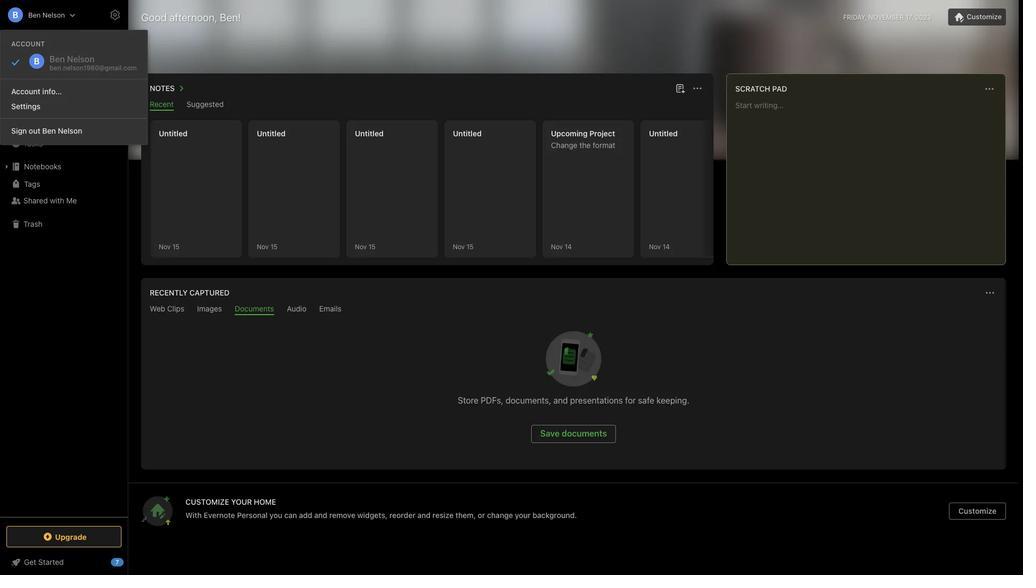 Task type: locate. For each thing, give the bounding box(es) containing it.
2 tab list from the top
[[143, 305, 1005, 316]]

ben up search text field
[[28, 11, 41, 19]]

0 horizontal spatial ben
[[28, 11, 41, 19]]

documents
[[235, 305, 274, 314]]

ben!
[[220, 11, 241, 23]]

account up settings
[[11, 87, 40, 96]]

suggested
[[187, 100, 224, 109]]

home link
[[0, 84, 128, 101]]

tab list
[[143, 100, 712, 111], [143, 305, 1005, 316]]

2 14 from the left
[[663, 243, 670, 251]]

1 horizontal spatial ben
[[42, 126, 56, 135]]

or
[[478, 511, 485, 520]]

more actions field for scratch pad
[[983, 82, 998, 97]]

recent tab panel
[[141, 111, 938, 266]]

1 horizontal spatial notes
[[150, 84, 175, 93]]

0 horizontal spatial notes
[[23, 122, 44, 131]]

Start writing… text field
[[736, 101, 1006, 257]]

good afternoon, ben!
[[141, 11, 241, 23]]

account up new
[[11, 40, 45, 47]]

ben
[[28, 11, 41, 19], [42, 126, 56, 135]]

4 nov from the left
[[453, 243, 465, 251]]

and right add at the bottom left of the page
[[314, 511, 328, 520]]

5 nov from the left
[[551, 243, 563, 251]]

nelson
[[43, 11, 65, 19], [58, 126, 82, 135]]

upcoming
[[551, 129, 588, 138]]

settings image
[[109, 9, 122, 21]]

store pdfs, documents, and presentations for safe keeping.
[[458, 396, 690, 406]]

friday,
[[844, 13, 867, 21]]

tree
[[0, 84, 128, 517]]

Help and Learning task checklist field
[[0, 555, 128, 572]]

web clips tab
[[150, 305, 184, 316]]

0 vertical spatial customize
[[968, 13, 1003, 21]]

get
[[24, 559, 36, 567]]

save documents button
[[532, 426, 617, 444]]

2 nov 15 from the left
[[257, 243, 278, 251]]

0 horizontal spatial 14
[[565, 243, 572, 251]]

save
[[541, 429, 560, 439]]

shared with me link
[[0, 193, 127, 210]]

3 nov from the left
[[355, 243, 367, 251]]

sign
[[11, 126, 27, 135]]

nelson inside 'dropdown list' menu
[[58, 126, 82, 135]]

ben nelson
[[28, 11, 65, 19]]

good
[[141, 11, 167, 23]]

out
[[29, 126, 40, 135]]

tab list containing recent
[[143, 100, 712, 111]]

0 horizontal spatial more actions image
[[692, 82, 704, 95]]

1 15 from the left
[[173, 243, 180, 251]]

format
[[593, 141, 616, 150]]

pad
[[773, 85, 788, 93]]

More actions field
[[691, 81, 706, 96], [983, 82, 998, 97], [983, 286, 998, 301]]

notes
[[150, 84, 175, 93], [23, 122, 44, 131]]

1 vertical spatial ben
[[42, 126, 56, 135]]

1 untitled from the left
[[159, 129, 188, 138]]

notes up recent
[[150, 84, 175, 93]]

and left resize
[[418, 511, 431, 520]]

1 horizontal spatial more actions image
[[984, 83, 997, 95]]

evernote
[[204, 511, 235, 520]]

Account field
[[0, 4, 76, 26]]

audio
[[287, 305, 307, 314]]

1 horizontal spatial nov 14
[[650, 243, 670, 251]]

notebooks
[[24, 162, 61, 171]]

1 vertical spatial tab list
[[143, 305, 1005, 316]]

0 vertical spatial ben
[[28, 11, 41, 19]]

reorder
[[390, 511, 416, 520]]

ben right out
[[42, 126, 56, 135]]

1 vertical spatial notes
[[23, 122, 44, 131]]

afternoon,
[[169, 11, 217, 23]]

2023
[[916, 13, 932, 21]]

0 horizontal spatial nov 14
[[551, 243, 572, 251]]

0 vertical spatial tab list
[[143, 100, 712, 111]]

account for account info…
[[11, 87, 40, 96]]

1 vertical spatial account
[[11, 87, 40, 96]]

your
[[231, 498, 252, 507]]

more actions image
[[984, 287, 997, 300]]

15
[[173, 243, 180, 251], [271, 243, 278, 251], [369, 243, 376, 251], [467, 243, 474, 251]]

nov 15
[[159, 243, 180, 251], [257, 243, 278, 251], [355, 243, 376, 251], [453, 243, 474, 251]]

and
[[554, 396, 568, 406], [314, 511, 328, 520], [418, 511, 431, 520]]

recent tab
[[150, 100, 174, 111]]

2 untitled from the left
[[257, 129, 286, 138]]

nelson up search text field
[[43, 11, 65, 19]]

shared with me
[[23, 197, 77, 205]]

ben inside 'dropdown list' menu
[[42, 126, 56, 135]]

tab list containing web clips
[[143, 305, 1005, 316]]

settings
[[11, 102, 41, 111]]

14
[[565, 243, 572, 251], [663, 243, 670, 251]]

tasks
[[23, 139, 43, 148]]

1 account from the top
[[11, 40, 45, 47]]

more actions image
[[692, 82, 704, 95], [984, 83, 997, 95]]

and right documents,
[[554, 396, 568, 406]]

presentations
[[571, 396, 623, 406]]

nelson down "shortcuts" button at the left of page
[[58, 126, 82, 135]]

2 account from the top
[[11, 87, 40, 96]]

1 nov 14 from the left
[[551, 243, 572, 251]]

nov
[[159, 243, 171, 251], [257, 243, 269, 251], [355, 243, 367, 251], [453, 243, 465, 251], [551, 243, 563, 251], [650, 243, 661, 251]]

0 vertical spatial notes
[[150, 84, 175, 93]]

1 vertical spatial nelson
[[58, 126, 82, 135]]

tree containing home
[[0, 84, 128, 517]]

customize
[[968, 13, 1003, 21], [959, 507, 997, 516]]

0 vertical spatial nelson
[[43, 11, 65, 19]]

them,
[[456, 511, 476, 520]]

suggested tab
[[187, 100, 224, 111]]

pdfs,
[[481, 396, 504, 406]]

friday, november 17, 2023
[[844, 13, 932, 21]]

1 tab list from the top
[[143, 100, 712, 111]]

4 nov 15 from the left
[[453, 243, 474, 251]]

account inside 'link'
[[11, 87, 40, 96]]

1 horizontal spatial 14
[[663, 243, 670, 251]]

more actions field for recently captured
[[983, 286, 998, 301]]

scratch pad button
[[734, 83, 788, 95]]

info…
[[42, 87, 62, 96]]

web clips
[[150, 305, 184, 314]]

nov 14
[[551, 243, 572, 251], [650, 243, 670, 251]]

5 untitled from the left
[[650, 129, 678, 138]]

2 horizontal spatial and
[[554, 396, 568, 406]]

None search field
[[14, 31, 114, 50]]

settings link
[[1, 99, 147, 114]]

0 vertical spatial account
[[11, 40, 45, 47]]

notes up tasks
[[23, 122, 44, 131]]

1 nov from the left
[[159, 243, 171, 251]]

upcoming project change the format
[[551, 129, 616, 150]]

tags
[[24, 180, 40, 188]]

trash link
[[0, 216, 127, 233]]

audio tab
[[287, 305, 307, 316]]

account
[[11, 40, 45, 47], [11, 87, 40, 96]]

shortcuts
[[24, 105, 57, 114]]



Task type: vqa. For each thing, say whether or not it's contained in the screenshot.
Ben Nelson field
yes



Task type: describe. For each thing, give the bounding box(es) containing it.
background.
[[533, 511, 577, 520]]

and inside documents tab panel
[[554, 396, 568, 406]]

sign out ben nelson
[[11, 126, 82, 135]]

emails
[[319, 305, 342, 314]]

account info…
[[11, 87, 62, 96]]

recently captured
[[150, 289, 230, 298]]

click to collapse image
[[124, 556, 132, 569]]

resize
[[433, 511, 454, 520]]

add
[[299, 511, 313, 520]]

recently captured button
[[148, 287, 230, 300]]

keeping.
[[657, 396, 690, 406]]

1 horizontal spatial and
[[418, 511, 431, 520]]

1 nov 15 from the left
[[159, 243, 180, 251]]

scratch pad
[[736, 85, 788, 93]]

documents
[[562, 429, 607, 439]]

dropdown list menu
[[1, 75, 147, 138]]

tasks button
[[0, 135, 127, 152]]

documents tab
[[235, 305, 274, 316]]

tags button
[[0, 175, 127, 193]]

project
[[590, 129, 616, 138]]

you
[[270, 511, 283, 520]]

account info… link
[[1, 84, 147, 99]]

sign out ben nelson link
[[1, 123, 147, 138]]

nelson inside field
[[43, 11, 65, 19]]

november
[[869, 13, 905, 21]]

expand notebooks image
[[3, 163, 11, 171]]

store
[[458, 396, 479, 406]]

shortcuts button
[[0, 101, 127, 118]]

change
[[551, 141, 578, 150]]

3 15 from the left
[[369, 243, 376, 251]]

with
[[186, 511, 202, 520]]

upgrade button
[[6, 527, 122, 548]]

web
[[150, 305, 165, 314]]

your
[[515, 511, 531, 520]]

images
[[197, 305, 222, 314]]

clips
[[167, 305, 184, 314]]

documents,
[[506, 396, 552, 406]]

notes button
[[148, 82, 188, 95]]

safe
[[639, 396, 655, 406]]

upgrade
[[55, 533, 87, 542]]

new button
[[6, 56, 122, 75]]

account for account
[[11, 40, 45, 47]]

customize
[[186, 498, 229, 507]]

emails tab
[[319, 305, 342, 316]]

17,
[[906, 13, 914, 21]]

2 nov 14 from the left
[[650, 243, 670, 251]]

scratch
[[736, 85, 771, 93]]

notes inside button
[[150, 84, 175, 93]]

3 untitled from the left
[[355, 129, 384, 138]]

for
[[626, 396, 636, 406]]

notes link
[[0, 118, 127, 135]]

home
[[254, 498, 276, 507]]

2 15 from the left
[[271, 243, 278, 251]]

tab list for notes
[[143, 100, 712, 111]]

remove
[[330, 511, 356, 520]]

1 vertical spatial customize
[[959, 507, 997, 516]]

0 horizontal spatial and
[[314, 511, 328, 520]]

4 15 from the left
[[467, 243, 474, 251]]

change
[[487, 511, 513, 520]]

more actions image inside "field"
[[984, 83, 997, 95]]

captured
[[190, 289, 230, 298]]

1 14 from the left
[[565, 243, 572, 251]]

shared
[[23, 197, 48, 205]]

images tab
[[197, 305, 222, 316]]

widgets,
[[358, 511, 388, 520]]

home
[[23, 88, 44, 97]]

tab list for recently captured
[[143, 305, 1005, 316]]

get started
[[24, 559, 64, 567]]

customize your home with evernote personal you can add and remove widgets, reorder and resize them, or change your background.
[[186, 498, 577, 520]]

recently
[[150, 289, 188, 298]]

documents tab panel
[[141, 316, 1007, 470]]

4 untitled from the left
[[453, 129, 482, 138]]

can
[[284, 511, 297, 520]]

me
[[66, 197, 77, 205]]

ben inside field
[[28, 11, 41, 19]]

2 nov from the left
[[257, 243, 269, 251]]

0 vertical spatial customize button
[[949, 9, 1007, 26]]

notebooks link
[[0, 158, 127, 175]]

personal
[[237, 511, 268, 520]]

Search text field
[[14, 31, 114, 50]]

the
[[580, 141, 591, 150]]

trash
[[23, 220, 43, 229]]

with
[[50, 197, 64, 205]]

new
[[23, 61, 39, 70]]

started
[[38, 559, 64, 567]]

recent
[[150, 100, 174, 109]]

6 nov from the left
[[650, 243, 661, 251]]

7
[[116, 560, 119, 567]]

3 nov 15 from the left
[[355, 243, 376, 251]]

save documents
[[541, 429, 607, 439]]

1 vertical spatial customize button
[[950, 503, 1007, 520]]



